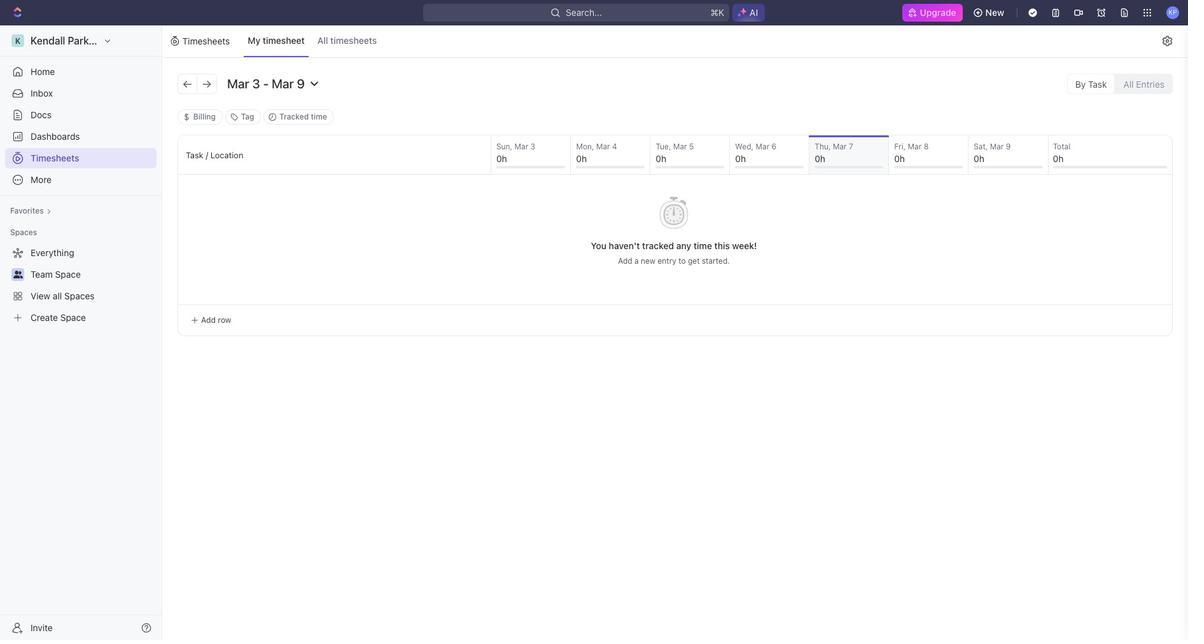 Task type: vqa. For each thing, say whether or not it's contained in the screenshot.
Jeremy Miller's Workspace, , element
no



Task type: describe. For each thing, give the bounding box(es) containing it.
upgrade link
[[902, 4, 963, 22]]

timesheets
[[330, 35, 377, 46]]

wed,
[[735, 142, 754, 151]]

tag
[[239, 112, 254, 122]]

team space
[[31, 269, 81, 280]]

entries
[[1136, 79, 1164, 89]]

mar for wed, mar 6 0h
[[756, 142, 769, 151]]

mon, mar 4 0h
[[576, 142, 617, 164]]

spaces inside tree
[[64, 291, 95, 302]]

total
[[1053, 142, 1070, 151]]

4
[[612, 142, 617, 151]]

←
[[182, 77, 193, 91]]

mar 3 - mar 9
[[227, 76, 308, 91]]

total 0h
[[1053, 142, 1070, 164]]

thu,
[[815, 142, 831, 151]]

0 horizontal spatial task
[[186, 150, 203, 160]]

parks's
[[68, 35, 102, 46]]

team space link
[[31, 265, 154, 285]]

tag button
[[225, 109, 261, 125]]

by task button
[[1067, 73, 1115, 94]]

my timesheet
[[248, 35, 305, 46]]

0h for tue, mar 5 0h
[[656, 153, 666, 164]]

thu, mar 7 0h
[[815, 142, 853, 164]]

fri, mar 8 0h
[[894, 142, 929, 164]]

0h inside total 0h
[[1053, 153, 1064, 164]]

6
[[772, 142, 776, 151]]

new button
[[968, 3, 1012, 23]]

docs link
[[5, 105, 157, 125]]

ai
[[750, 7, 758, 18]]

mon,
[[576, 142, 594, 151]]

kendall
[[31, 35, 65, 46]]

0 vertical spatial timesheets
[[182, 36, 230, 46]]

this
[[714, 241, 730, 251]]

favorites button
[[5, 204, 56, 219]]

workspace
[[105, 35, 157, 46]]

dashboards
[[31, 131, 80, 142]]

create space link
[[5, 308, 154, 328]]

task inside by task button
[[1088, 79, 1107, 89]]

9 inside sat, mar 9 0h
[[1006, 142, 1011, 151]]

mar left the -
[[227, 76, 249, 91]]

sidebar navigation
[[0, 25, 165, 641]]

tracked time
[[277, 112, 327, 122]]

any
[[676, 241, 691, 251]]

← button
[[178, 74, 197, 93]]

home link
[[5, 62, 157, 82]]

-
[[263, 76, 269, 91]]

timesheets inside sidebar navigation
[[31, 153, 79, 164]]

3 inside dropdown button
[[252, 76, 260, 91]]

9 inside dropdown button
[[297, 76, 305, 91]]

mar for tue, mar 5 0h
[[673, 142, 687, 151]]

5
[[689, 142, 694, 151]]

my timesheet link
[[244, 25, 308, 57]]

all timesheets link
[[314, 25, 381, 57]]

new
[[985, 7, 1004, 18]]

0h for wed, mar 6 0h
[[735, 153, 746, 164]]

timesheets link
[[5, 148, 157, 169]]

k
[[15, 36, 21, 45]]

location
[[210, 150, 243, 160]]

view
[[31, 291, 50, 302]]

get
[[688, 256, 700, 266]]

wed, mar 6 0h
[[735, 142, 776, 164]]

favorites
[[10, 206, 44, 216]]

you haven't tracked any time this week! add a new entry to get started.
[[591, 241, 757, 266]]

add inside you haven't tracked any time this week! add a new entry to get started.
[[618, 256, 632, 266]]

0h for sat, mar 9 0h
[[974, 153, 984, 164]]

7
[[849, 142, 853, 151]]

everything
[[31, 248, 74, 258]]

sat, mar 9 0h
[[974, 142, 1011, 164]]

tracked
[[279, 112, 309, 122]]

add row
[[201, 316, 231, 325]]

to
[[678, 256, 686, 266]]

all
[[53, 291, 62, 302]]

dashboards link
[[5, 127, 157, 147]]



Task type: locate. For each thing, give the bounding box(es) containing it.
entry
[[658, 256, 676, 266]]

space up view all spaces
[[55, 269, 81, 280]]

0h inside "wed, mar 6 0h"
[[735, 153, 746, 164]]

spaces
[[10, 228, 37, 237], [64, 291, 95, 302]]

8
[[924, 142, 929, 151]]

upgrade
[[920, 7, 956, 18]]

tree
[[5, 243, 157, 328]]

0h inside fri, mar 8 0h
[[894, 153, 905, 164]]

add left a
[[618, 256, 632, 266]]

kendall parks's workspace, , element
[[11, 34, 24, 47]]

time up "get"
[[694, 241, 712, 251]]

sat,
[[974, 142, 988, 151]]

3 inside sun, mar 3 0h
[[530, 142, 535, 151]]

3 left the -
[[252, 76, 260, 91]]

tue, mar 5 0h
[[656, 142, 694, 164]]

mar inside thu, mar 7 0h
[[833, 142, 847, 151]]

add
[[618, 256, 632, 266], [201, 316, 216, 325]]

0h down mon,
[[576, 153, 587, 164]]

6 0h from the left
[[894, 153, 905, 164]]

all timesheets
[[317, 35, 377, 46]]

mar left 7
[[833, 142, 847, 151]]

3 0h from the left
[[656, 153, 666, 164]]

task left /
[[186, 150, 203, 160]]

inbox
[[31, 88, 53, 99]]

0h inside sun, mar 3 0h
[[496, 153, 507, 164]]

1 0h from the left
[[496, 153, 507, 164]]

0h for sun, mar 3 0h
[[496, 153, 507, 164]]

0h down fri,
[[894, 153, 905, 164]]

more button
[[5, 170, 157, 190]]

3
[[252, 76, 260, 91], [530, 142, 535, 151]]

0h
[[496, 153, 507, 164], [576, 153, 587, 164], [656, 153, 666, 164], [735, 153, 746, 164], [815, 153, 825, 164], [894, 153, 905, 164], [974, 153, 984, 164], [1053, 153, 1064, 164]]

1 horizontal spatial 9
[[1006, 142, 1011, 151]]

4 0h from the left
[[735, 153, 746, 164]]

0 horizontal spatial spaces
[[10, 228, 37, 237]]

mar for thu, mar 7 0h
[[833, 142, 847, 151]]

0h for fri, mar 8 0h
[[894, 153, 905, 164]]

mar inside mon, mar 4 0h
[[596, 142, 610, 151]]

time inside you haven't tracked any time this week! add a new entry to get started.
[[694, 241, 712, 251]]

by
[[1075, 79, 1086, 89]]

timesheets down the dashboards
[[31, 153, 79, 164]]

1 vertical spatial 3
[[530, 142, 535, 151]]

1 vertical spatial all
[[1123, 79, 1134, 89]]

all inside button
[[1123, 79, 1134, 89]]

all left entries
[[1123, 79, 1134, 89]]

mar inside tue, mar 5 0h
[[673, 142, 687, 151]]

0h down sun,
[[496, 153, 507, 164]]

space for create space
[[60, 312, 86, 323]]

mar right the -
[[272, 76, 294, 91]]

all for all entries
[[1123, 79, 1134, 89]]

0 vertical spatial time
[[311, 112, 327, 122]]

task right 'by'
[[1088, 79, 1107, 89]]

0 horizontal spatial 3
[[252, 76, 260, 91]]

1 horizontal spatial 3
[[530, 142, 535, 151]]

tracked
[[642, 241, 674, 251]]

all entries button
[[1115, 73, 1173, 94]]

0h inside sat, mar 9 0h
[[974, 153, 984, 164]]

space for team space
[[55, 269, 81, 280]]

all inside 'link'
[[317, 35, 328, 46]]

view all spaces link
[[5, 286, 154, 307]]

more
[[31, 174, 52, 185]]

all entries
[[1123, 79, 1164, 89]]

mar inside sat, mar 9 0h
[[990, 142, 1004, 151]]

mar left 8
[[908, 142, 922, 151]]

0 vertical spatial 9
[[297, 76, 305, 91]]

1 vertical spatial task
[[186, 150, 203, 160]]

time right tracked
[[311, 112, 327, 122]]

home
[[31, 66, 55, 77]]

/
[[206, 150, 208, 160]]

mar inside sun, mar 3 0h
[[515, 142, 528, 151]]

my
[[248, 35, 260, 46]]

mar right sat,
[[990, 142, 1004, 151]]

timesheets
[[182, 36, 230, 46], [31, 153, 79, 164]]

1 vertical spatial space
[[60, 312, 86, 323]]

you
[[591, 241, 606, 251]]

create
[[31, 312, 58, 323]]

0 vertical spatial space
[[55, 269, 81, 280]]

kendall parks's workspace
[[31, 35, 157, 46]]

1 vertical spatial add
[[201, 316, 216, 325]]

team
[[31, 269, 53, 280]]

mar left 5
[[673, 142, 687, 151]]

0h down sat,
[[974, 153, 984, 164]]

all for all timesheets
[[317, 35, 328, 46]]

mar inside "wed, mar 6 0h"
[[756, 142, 769, 151]]

spaces up create space link
[[64, 291, 95, 302]]

2 0h from the left
[[576, 153, 587, 164]]

mar for mon, mar 4 0h
[[596, 142, 610, 151]]

tree inside sidebar navigation
[[5, 243, 157, 328]]

mar for sun, mar 3 0h
[[515, 142, 528, 151]]

5 0h from the left
[[815, 153, 825, 164]]

haven't
[[609, 241, 640, 251]]

mar right sun,
[[515, 142, 528, 151]]

tree containing everything
[[5, 243, 157, 328]]

all
[[317, 35, 328, 46], [1123, 79, 1134, 89]]

→ button
[[197, 74, 216, 93]]

8 0h from the left
[[1053, 153, 1064, 164]]

mar
[[227, 76, 249, 91], [272, 76, 294, 91], [515, 142, 528, 151], [596, 142, 610, 151], [673, 142, 687, 151], [756, 142, 769, 151], [833, 142, 847, 151], [908, 142, 922, 151], [990, 142, 1004, 151]]

mar for fri, mar 8 0h
[[908, 142, 922, 151]]

tue,
[[656, 142, 671, 151]]

0h inside thu, mar 7 0h
[[815, 153, 825, 164]]

time inside dropdown button
[[311, 112, 327, 122]]

all left timesheets at left top
[[317, 35, 328, 46]]

0 vertical spatial all
[[317, 35, 328, 46]]

mar left 6
[[756, 142, 769, 151]]

spaces down favorites
[[10, 228, 37, 237]]

0 horizontal spatial timesheets
[[31, 153, 79, 164]]

0h inside tue, mar 5 0h
[[656, 153, 666, 164]]

9 up tracked time
[[297, 76, 305, 91]]

ai button
[[732, 4, 765, 22]]

0 vertical spatial task
[[1088, 79, 1107, 89]]

1 horizontal spatial spaces
[[64, 291, 95, 302]]

0 vertical spatial spaces
[[10, 228, 37, 237]]

billing
[[191, 112, 216, 122]]

everything link
[[5, 243, 154, 263]]

0h inside mon, mar 4 0h
[[576, 153, 587, 164]]

mar left 4
[[596, 142, 610, 151]]

9 right sat,
[[1006, 142, 1011, 151]]

0h down 'total'
[[1053, 153, 1064, 164]]

timesheets up → at the top left of page
[[182, 36, 230, 46]]

1 horizontal spatial timesheets
[[182, 36, 230, 46]]

docs
[[31, 109, 52, 120]]

add inside add row dropdown button
[[201, 316, 216, 325]]

0h down thu,
[[815, 153, 825, 164]]

mar for sat, mar 9 0h
[[990, 142, 1004, 151]]

add row button
[[186, 313, 236, 328]]

3 right sun,
[[530, 142, 535, 151]]

mar 3 - mar 9 button
[[222, 73, 326, 94]]

1 horizontal spatial task
[[1088, 79, 1107, 89]]

space down view all spaces link
[[60, 312, 86, 323]]

0h down the wed,
[[735, 153, 746, 164]]

time
[[311, 112, 327, 122], [694, 241, 712, 251]]

⌘k
[[710, 7, 724, 18]]

1 vertical spatial time
[[694, 241, 712, 251]]

0h for thu, mar 7 0h
[[815, 153, 825, 164]]

1 vertical spatial timesheets
[[31, 153, 79, 164]]

0h for mon, mar 4 0h
[[576, 153, 587, 164]]

0 horizontal spatial all
[[317, 35, 328, 46]]

0 horizontal spatial add
[[201, 316, 216, 325]]

user group image
[[13, 271, 23, 279]]

task / location
[[186, 150, 243, 160]]

mar inside fri, mar 8 0h
[[908, 142, 922, 151]]

search...
[[566, 7, 602, 18]]

1 horizontal spatial add
[[618, 256, 632, 266]]

row
[[218, 316, 231, 325]]

kp
[[1169, 8, 1177, 16]]

billing button
[[178, 109, 223, 125]]

0h down tue,
[[656, 153, 666, 164]]

add left row
[[201, 316, 216, 325]]

0 vertical spatial add
[[618, 256, 632, 266]]

sun, mar 3 0h
[[496, 142, 535, 164]]

timesheet
[[263, 35, 305, 46]]

→
[[202, 77, 212, 91]]

0 vertical spatial 3
[[252, 76, 260, 91]]

create space
[[31, 312, 86, 323]]

inbox link
[[5, 83, 157, 104]]

kp button
[[1163, 3, 1183, 23]]

1 horizontal spatial time
[[694, 241, 712, 251]]

view all spaces
[[31, 291, 95, 302]]

task
[[1088, 79, 1107, 89], [186, 150, 203, 160]]

week!
[[732, 241, 757, 251]]

0 horizontal spatial time
[[311, 112, 327, 122]]

1 vertical spatial spaces
[[64, 291, 95, 302]]

by task
[[1075, 79, 1107, 89]]

1 horizontal spatial all
[[1123, 79, 1134, 89]]

a
[[634, 256, 639, 266]]

tracked time button
[[264, 109, 334, 125]]

started.
[[702, 256, 730, 266]]

7 0h from the left
[[974, 153, 984, 164]]

0 horizontal spatial 9
[[297, 76, 305, 91]]

sun,
[[496, 142, 512, 151]]

new
[[641, 256, 656, 266]]

1 vertical spatial 9
[[1006, 142, 1011, 151]]

fri,
[[894, 142, 906, 151]]



